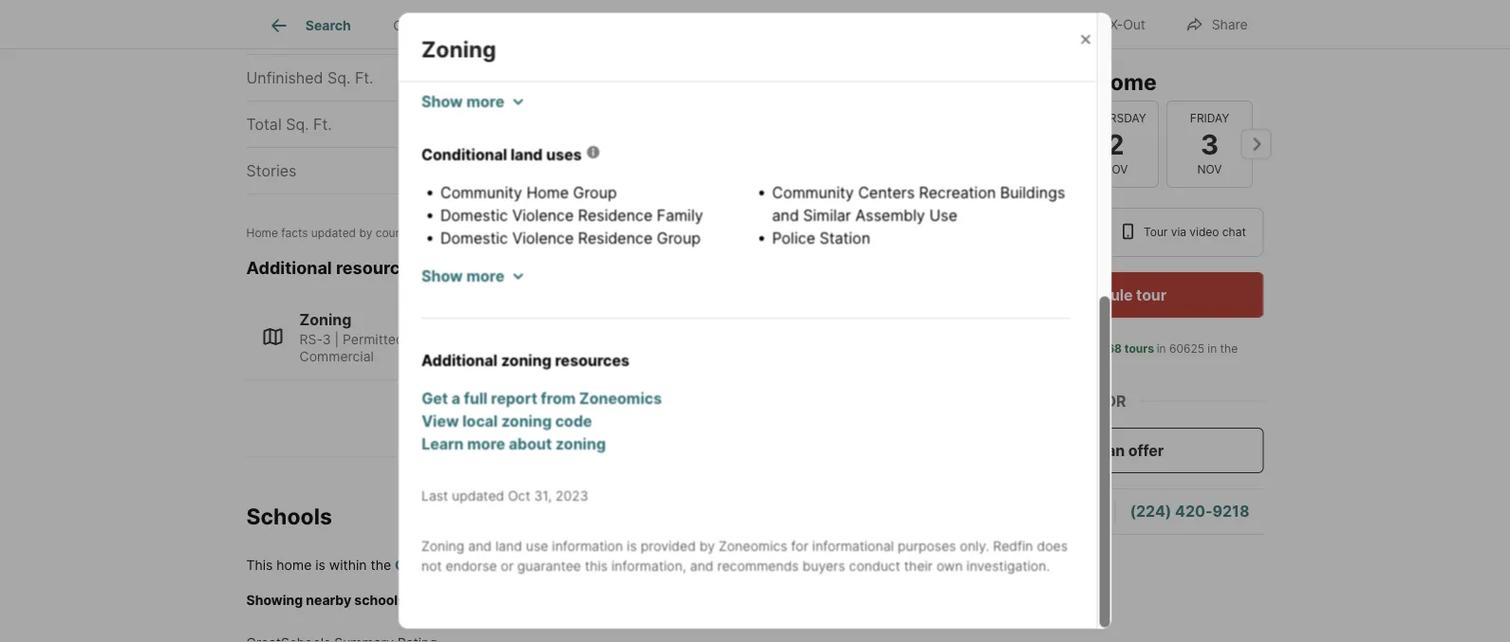 Task type: locate. For each thing, give the bounding box(es) containing it.
1 show more button from the top
[[421, 91, 523, 114]]

and up police
[[772, 207, 799, 225]]

1 horizontal spatial resources
[[555, 352, 629, 370]]

only.
[[960, 539, 989, 555]]

1 vertical spatial redfin
[[993, 539, 1033, 555]]

1 show more from the top
[[421, 93, 504, 111]]

0 vertical spatial zoneomics
[[579, 390, 662, 408]]

violence right 15,
[[512, 229, 573, 248]]

additional down facts
[[246, 257, 332, 278]]

home left facts
[[246, 226, 278, 240]]

None button
[[978, 99, 1065, 189], [1072, 100, 1159, 188], [1166, 100, 1253, 188], [978, 99, 1065, 189], [1072, 100, 1159, 188], [1166, 100, 1253, 188]]

purposes
[[897, 539, 956, 555]]

in right the tours
[[1157, 342, 1166, 356]]

1 horizontal spatial 2023
[[555, 488, 588, 505]]

zoning inside zoning rs-3 | permitted: single-family, two-family, short-term rentals, commercial
[[300, 311, 352, 329]]

uses
[[546, 146, 581, 164]]

land left uses
[[510, 146, 542, 164]]

showing
[[246, 593, 303, 609]]

0 vertical spatial resources
[[336, 257, 420, 278]]

short-
[[583, 332, 623, 348]]

in the last 30 days
[[1011, 342, 1241, 373]]

family
[[657, 207, 703, 225]]

1 vertical spatial within
[[329, 558, 367, 574]]

is up information,
[[626, 539, 637, 555]]

1 vertical spatial and
[[468, 539, 491, 555]]

2023 right 31,
[[555, 488, 588, 505]]

. right the district
[[623, 558, 627, 574]]

show down conversion
[[421, 93, 462, 111]]

1 vertical spatial more
[[466, 267, 504, 286]]

domestic
[[440, 207, 508, 225], [440, 229, 508, 248]]

1 horizontal spatial the
[[1220, 342, 1238, 356]]

from
[[540, 390, 575, 408]]

and down provided
[[690, 559, 713, 575]]

a right ask
[[1018, 503, 1027, 521]]

this down 'information'
[[584, 559, 607, 575]]

1 vertical spatial domestic
[[440, 229, 508, 248]]

0 horizontal spatial additional
[[246, 257, 332, 278]]

is up nearby
[[315, 558, 325, 574]]

2 vertical spatial zoning
[[421, 539, 464, 555]]

conduct
[[849, 559, 900, 575]]

home down uses
[[526, 184, 568, 202]]

2 vertical spatial and
[[690, 559, 713, 575]]

1 horizontal spatial 3
[[1200, 127, 1219, 161]]

city of chicago school district 299 link
[[395, 558, 623, 574]]

community up jul
[[440, 184, 522, 202]]

0 horizontal spatial this
[[584, 559, 607, 575]]

ft. down "finished sq. ft."
[[355, 68, 374, 87]]

420-
[[1175, 503, 1213, 521]]

schools
[[246, 504, 332, 530]]

1 in from the left
[[1157, 342, 1166, 356]]

0 horizontal spatial zoneomics
[[579, 390, 662, 408]]

community for community home group domestic violence residence family domestic violence residence group
[[440, 184, 522, 202]]

zoning down detached
[[421, 36, 496, 62]]

year
[[601, 68, 633, 87]]

zoneomics inside zoning and land use information is provided by zoneomics for informational purposes only. redfin does not endorse or guarantee this information, and recommends buyers conduct their own investigation.
[[718, 539, 787, 555]]

show more down conversion
[[421, 93, 504, 111]]

two- down detached
[[440, 32, 477, 50]]

and
[[772, 207, 799, 225], [468, 539, 491, 555], [690, 559, 713, 575]]

ask a question link
[[986, 503, 1096, 521]]

nov down "friday"
[[1197, 163, 1222, 177]]

a left full
[[451, 390, 460, 408]]

0 vertical spatial by
[[359, 226, 372, 240]]

1 vertical spatial additional
[[246, 257, 332, 278]]

additional up the areas
[[606, 55, 678, 73]]

in
[[1157, 342, 1166, 356], [1208, 342, 1217, 356]]

show more button for conversion unit within additional dwelling unit-allowed areas
[[421, 91, 523, 114]]

0 horizontal spatial home
[[246, 226, 278, 240]]

0 horizontal spatial home
[[277, 558, 312, 574]]

1 horizontal spatial this
[[1051, 68, 1092, 95]]

zoning up about
[[501, 413, 551, 431]]

0 vertical spatial domestic
[[440, 207, 508, 225]]

2023 right 15,
[[514, 226, 541, 240]]

community left garden
[[772, 9, 854, 28]]

1 horizontal spatial additional
[[421, 352, 497, 370]]

1 vertical spatial a
[[1018, 503, 1027, 521]]

3
[[1200, 127, 1219, 161], [322, 332, 331, 348]]

more down local at the left
[[467, 435, 505, 454]]

1 vertical spatial home
[[277, 558, 312, 574]]

2 show from the top
[[421, 267, 462, 286]]

0 vertical spatial and
[[772, 207, 799, 225]]

violence down uses
[[512, 207, 573, 225]]

0 vertical spatial show more
[[421, 93, 504, 111]]

0 vertical spatial is
[[626, 539, 637, 555]]

and up 'endorse'
[[468, 539, 491, 555]]

3 down "friday"
[[1200, 127, 1219, 161]]

3 left '|'
[[322, 332, 331, 348]]

ft. up "unfinished sq. ft."
[[338, 22, 357, 40]]

chicago
[[441, 558, 495, 574]]

go tour this home
[[967, 68, 1157, 95]]

is
[[626, 539, 637, 555], [315, 558, 325, 574]]

county
[[376, 226, 413, 240]]

last
[[1011, 359, 1030, 373]]

nov down 2 at the right
[[1103, 163, 1128, 177]]

0 vertical spatial zoning
[[421, 36, 496, 62]]

zoneomics up code
[[579, 390, 662, 408]]

1 vertical spatial tour
[[1136, 286, 1167, 304]]

1 horizontal spatial nov
[[1197, 163, 1222, 177]]

home up 'thursday'
[[1097, 68, 1157, 95]]

2 show more from the top
[[421, 267, 504, 286]]

by inside zoning and land use information is provided by zoneomics for informational purposes only. redfin does not endorse or guarantee this information, and recommends buyers conduct their own investigation.
[[699, 539, 715, 555]]

option
[[967, 208, 1105, 257]]

zoning up report
[[501, 352, 551, 370]]

2 show more button from the top
[[421, 265, 523, 288]]

in right 60625
[[1208, 342, 1217, 356]]

show more button down conversion
[[421, 91, 523, 114]]

group down family
[[657, 229, 700, 248]]

resources down county
[[336, 257, 420, 278]]

— right unit
[[567, 68, 582, 87]]

1 vertical spatial this
[[584, 559, 607, 575]]

show more down on
[[421, 267, 504, 286]]

1 show from the top
[[421, 93, 462, 111]]

the inside in the last 30 days
[[1220, 342, 1238, 356]]

nov inside thursday 2 nov
[[1103, 163, 1128, 177]]

the left city
[[371, 558, 391, 574]]

1 horizontal spatial two-
[[504, 332, 536, 348]]

more down conversion
[[466, 93, 504, 111]]

a for ask
[[1018, 503, 1027, 521]]

1 horizontal spatial within
[[559, 55, 602, 73]]

2 vertical spatial sq.
[[286, 115, 309, 133]]

0 vertical spatial a
[[451, 390, 460, 408]]

sq. right the total
[[286, 115, 309, 133]]

code
[[555, 413, 592, 431]]

tour right schedule
[[1136, 286, 1167, 304]]

nov inside friday 3 nov
[[1197, 163, 1222, 177]]

ft. down "unfinished sq. ft."
[[313, 115, 332, 133]]

zoning up "this home is within the city of chicago school district 299 ."
[[421, 539, 464, 555]]

updated left oct
[[452, 488, 504, 505]]

tour inside button
[[1136, 286, 1167, 304]]

0 horizontal spatial nov
[[1103, 163, 1128, 177]]

0 horizontal spatial two-
[[440, 32, 477, 50]]

tab list containing search
[[246, 0, 877, 48]]

x-
[[1110, 17, 1123, 33]]

2 vertical spatial ft.
[[313, 115, 332, 133]]

0 vertical spatial land
[[510, 146, 542, 164]]

0 vertical spatial two-
[[440, 32, 477, 50]]

0 horizontal spatial tour
[[1002, 68, 1046, 95]]

zoning down code
[[555, 435, 605, 454]]

1 vertical spatial two-
[[504, 332, 536, 348]]

updated up additional resources
[[311, 226, 356, 240]]

0 horizontal spatial .
[[541, 226, 545, 240]]

0 horizontal spatial 2023
[[514, 226, 541, 240]]

total sq. ft.
[[246, 115, 332, 133]]

and inside community centers recreation buildings and similar assembly use police station
[[772, 207, 799, 225]]

home
[[526, 184, 568, 202], [246, 226, 278, 240]]

ft.
[[338, 22, 357, 40], [355, 68, 374, 87], [313, 115, 332, 133]]

2 nov from the left
[[1197, 163, 1222, 177]]

overview
[[393, 17, 453, 33]]

x-out
[[1110, 17, 1146, 33]]

show
[[421, 93, 462, 111], [421, 267, 462, 286]]

the right 60625
[[1220, 342, 1238, 356]]

0 horizontal spatial resources
[[336, 257, 420, 278]]

0 vertical spatial additional
[[606, 55, 678, 73]]

redfin
[[1011, 342, 1045, 356], [993, 539, 1033, 555]]

additional down "single-" on the bottom
[[421, 352, 497, 370]]

zoning
[[501, 352, 551, 370], [501, 413, 551, 431], [555, 435, 605, 454]]

more for conversion unit within additional dwelling unit-allowed areas
[[466, 93, 504, 111]]

police
[[772, 229, 815, 248]]

1 vertical spatial ft.
[[355, 68, 374, 87]]

home right this
[[277, 558, 312, 574]]

3 inside zoning rs-3 | permitted: single-family, two-family, short-term rentals, commercial
[[322, 332, 331, 348]]

unfinished
[[246, 68, 323, 87]]

2 domestic from the top
[[440, 229, 508, 248]]

within up the showing nearby schools.
[[329, 558, 367, 574]]

0 vertical spatial violence
[[512, 207, 573, 225]]

resources down short-
[[555, 352, 629, 370]]

ft. for total sq. ft.
[[313, 115, 332, 133]]

information,
[[611, 559, 686, 575]]

ask
[[986, 503, 1015, 521]]

redfin inside zoning and land use information is provided by zoneomics for informational purposes only. redfin does not endorse or guarantee this information, and recommends buyers conduct their own investigation.
[[993, 539, 1033, 555]]

show down records
[[421, 267, 462, 286]]

year renovated
[[601, 68, 714, 87]]

more down jul
[[466, 267, 504, 286]]

this up 'thursday'
[[1051, 68, 1092, 95]]

additional for additional zoning resources
[[421, 352, 497, 370]]

3 inside friday 3 nov
[[1200, 127, 1219, 161]]

0 vertical spatial show more button
[[421, 91, 523, 114]]

detached house two-flat conversion unit within additional dwelling unit-allowed areas
[[440, 9, 678, 96]]

nov
[[1103, 163, 1128, 177], [1197, 163, 1222, 177]]

1 vertical spatial show more
[[421, 267, 504, 286]]

redfin up last on the right bottom
[[1011, 342, 1045, 356]]

community centers recreation buildings and similar assembly use police station
[[772, 184, 1065, 248]]

1 family, from the left
[[456, 332, 500, 348]]

district
[[546, 558, 594, 574]]

show more for domestic violence residence group
[[421, 267, 504, 286]]

1 vertical spatial sq.
[[328, 68, 351, 87]]

1 vertical spatial violence
[[512, 229, 573, 248]]

0 vertical spatial within
[[559, 55, 602, 73]]

0 vertical spatial residence
[[578, 207, 652, 225]]

1 vertical spatial 2023
[[555, 488, 588, 505]]

sq.
[[311, 22, 334, 40], [328, 68, 351, 87], [286, 115, 309, 133]]

a inside 'get a full report from zoneomics view local zoning code learn more about zoning'
[[451, 390, 460, 408]]

zoning for zoning and land use information is provided by zoneomics for informational purposes only. redfin does not endorse or guarantee this information, and recommends buyers conduct their own investigation.
[[421, 539, 464, 555]]

0 vertical spatial ft.
[[338, 22, 357, 40]]

land up the city of chicago school district 299 "link"
[[495, 539, 522, 555]]

(224)
[[1130, 503, 1172, 521]]

1 horizontal spatial zoneomics
[[718, 539, 787, 555]]

jul
[[477, 226, 492, 240]]

by left county
[[359, 226, 372, 240]]

community up similar
[[772, 184, 854, 202]]

1 horizontal spatial by
[[699, 539, 715, 555]]

1 vertical spatial land
[[495, 539, 522, 555]]

0 vertical spatial 2023
[[514, 226, 541, 240]]

start
[[1067, 441, 1104, 460]]

2 horizontal spatial and
[[772, 207, 799, 225]]

updated inside zoning dialog
[[452, 488, 504, 505]]

0 horizontal spatial family,
[[456, 332, 500, 348]]

buildings
[[1000, 184, 1065, 202]]

community inside community home group domestic violence residence family domestic violence residence group
[[440, 184, 522, 202]]

by right provided
[[699, 539, 715, 555]]

2 tab from the left
[[616, 3, 767, 48]]

.
[[541, 226, 545, 240], [623, 558, 627, 574]]

additional inside "detached house two-flat conversion unit within additional dwelling unit-allowed areas"
[[606, 55, 678, 73]]

zoneomics up recommends at the bottom
[[718, 539, 787, 555]]

0 horizontal spatial 3
[[322, 332, 331, 348]]

0 vertical spatial 3
[[1200, 127, 1219, 161]]

conditional
[[421, 146, 507, 164]]

tab list
[[246, 0, 877, 48]]

1 horizontal spatial family,
[[536, 332, 580, 348]]

zoning dialog
[[398, 0, 1112, 630]]

tab
[[474, 3, 616, 48], [616, 3, 767, 48], [767, 3, 862, 48]]

own
[[936, 559, 963, 575]]

land inside zoning and land use information is provided by zoneomics for informational purposes only. redfin does not endorse or guarantee this information, and recommends buyers conduct their own investigation.
[[495, 539, 522, 555]]

1 vertical spatial zoneomics
[[718, 539, 787, 555]]

tour via video chat
[[1144, 225, 1246, 239]]

show more button down on
[[421, 265, 523, 288]]

sq. for unfinished
[[328, 68, 351, 87]]

redfin up investigation.
[[993, 539, 1033, 555]]

residence
[[578, 207, 652, 225], [578, 229, 652, 248]]

1 vertical spatial residence
[[578, 229, 652, 248]]

information
[[552, 539, 623, 555]]

0 vertical spatial group
[[573, 184, 617, 202]]

0 vertical spatial home
[[526, 184, 568, 202]]

1 vertical spatial 3
[[322, 332, 331, 348]]

1 horizontal spatial home
[[526, 184, 568, 202]]

chat
[[1223, 225, 1246, 239]]

1 horizontal spatial is
[[626, 539, 637, 555]]

1 vertical spatial group
[[657, 229, 700, 248]]

1 nov from the left
[[1103, 163, 1128, 177]]

get a full report from zoneomics link
[[421, 388, 1069, 411]]

1 vertical spatial show more button
[[421, 265, 523, 288]]

0 horizontal spatial a
[[451, 390, 460, 408]]

assembly
[[855, 207, 925, 225]]

0 vertical spatial home
[[1097, 68, 1157, 95]]

start an offer
[[1067, 441, 1164, 460]]

their
[[904, 559, 933, 575]]

1 horizontal spatial and
[[690, 559, 713, 575]]

friday 3 nov
[[1190, 111, 1229, 177]]

0 horizontal spatial is
[[315, 558, 325, 574]]

2 horizontal spatial additional
[[606, 55, 678, 73]]

offer
[[1128, 441, 1164, 460]]

2 in from the left
[[1208, 342, 1217, 356]]

within inside "detached house two-flat conversion unit within additional dwelling unit-allowed areas"
[[559, 55, 602, 73]]

within up allowed
[[559, 55, 602, 73]]

0 horizontal spatial in
[[1157, 342, 1166, 356]]

zoning up '|'
[[300, 311, 352, 329]]

two- up additional zoning resources in the left bottom of the page
[[504, 332, 536, 348]]

zoning inside zoning and land use information is provided by zoneomics for informational purposes only. redfin does not endorse or guarantee this information, and recommends buyers conduct their own investigation.
[[421, 539, 464, 555]]

1 horizontal spatial .
[[623, 558, 627, 574]]

1 vertical spatial home
[[246, 226, 278, 240]]

sq. down the search
[[328, 68, 351, 87]]

0 vertical spatial sq.
[[311, 22, 334, 40]]

1 violence from the top
[[512, 207, 573, 225]]

0 vertical spatial more
[[466, 93, 504, 111]]

community inside community centers recreation buildings and similar assembly use police station
[[772, 184, 854, 202]]

0 vertical spatial tour
[[1002, 68, 1046, 95]]

0 vertical spatial this
[[1051, 68, 1092, 95]]

1 vertical spatial resources
[[555, 352, 629, 370]]

0 horizontal spatial updated
[[311, 226, 356, 240]]

unfinished sq. ft.
[[246, 68, 374, 87]]

additional zoning resources
[[421, 352, 629, 370]]

tour right the go
[[1002, 68, 1046, 95]]

resources inside zoning dialog
[[555, 352, 629, 370]]

tour
[[1144, 225, 1168, 239]]

2 residence from the top
[[578, 229, 652, 248]]

1 horizontal spatial group
[[657, 229, 700, 248]]

2023 inside zoning dialog
[[555, 488, 588, 505]]

family,
[[456, 332, 500, 348], [536, 332, 580, 348]]

1 vertical spatial the
[[371, 558, 391, 574]]

— left the go
[[922, 68, 937, 87]]

zoning for zoning rs-3 | permitted: single-family, two-family, short-term rentals, commercial
[[300, 311, 352, 329]]

group down uses
[[573, 184, 617, 202]]

1 horizontal spatial in
[[1208, 342, 1217, 356]]

sq. right finished
[[311, 22, 334, 40]]

. right 15,
[[541, 226, 545, 240]]

overview tab
[[372, 3, 474, 48]]



Task type: describe. For each thing, give the bounding box(es) containing it.
0 horizontal spatial group
[[573, 184, 617, 202]]

investigation.
[[966, 559, 1050, 575]]

0 horizontal spatial by
[[359, 226, 372, 240]]

last
[[421, 488, 448, 505]]

community for community garden
[[772, 9, 854, 28]]

31,
[[534, 488, 551, 505]]

about
[[508, 435, 552, 454]]

show for domestic violence residence group
[[421, 267, 462, 286]]

0 horizontal spatial the
[[371, 558, 391, 574]]

view
[[421, 413, 459, 431]]

stories
[[246, 161, 297, 180]]

get
[[421, 390, 448, 408]]

total
[[246, 115, 282, 133]]

2 vertical spatial zoning
[[555, 435, 605, 454]]

recreation
[[919, 184, 996, 202]]

home facts updated by county records on jul 15, 2023 .
[[246, 226, 545, 240]]

2 family, from the left
[[536, 332, 580, 348]]

redfin agents led 68 tours in 60625
[[1011, 342, 1205, 356]]

use
[[525, 539, 548, 555]]

finished sq. ft.
[[246, 22, 357, 40]]

299
[[597, 558, 623, 574]]

2
[[1107, 127, 1124, 161]]

ft. for finished sq. ft.
[[338, 22, 357, 40]]

schools.
[[354, 593, 409, 609]]

informational
[[812, 539, 894, 555]]

— for sq.
[[567, 68, 582, 87]]

provided
[[640, 539, 696, 555]]

this home is within the city of chicago school district 299 .
[[246, 558, 627, 574]]

30
[[1033, 359, 1047, 373]]

tour via video chat option
[[1105, 208, 1264, 257]]

x-out button
[[1067, 4, 1162, 43]]

facts
[[281, 226, 308, 240]]

sq. for total
[[286, 115, 309, 133]]

dwelling
[[440, 77, 501, 96]]

0 vertical spatial zoning
[[501, 352, 551, 370]]

a for get
[[451, 390, 460, 408]]

more inside 'get a full report from zoneomics view local zoning code learn more about zoning'
[[467, 435, 505, 454]]

records
[[416, 226, 457, 240]]

share
[[1212, 17, 1248, 33]]

0 vertical spatial .
[[541, 226, 545, 240]]

1 vertical spatial zoning
[[501, 413, 551, 431]]

community garden
[[772, 9, 910, 28]]

garden
[[858, 9, 910, 28]]

led
[[1088, 342, 1104, 356]]

an
[[1107, 441, 1125, 460]]

view local zoning code link
[[421, 411, 1069, 433]]

nearby
[[306, 593, 351, 609]]

learn more about zoning link
[[421, 433, 1069, 456]]

(224) 420-9218 link
[[1130, 503, 1250, 521]]

city
[[395, 558, 422, 574]]

rentals,
[[658, 332, 708, 348]]

1 tab from the left
[[474, 3, 616, 48]]

3 tab from the left
[[767, 3, 862, 48]]

0 vertical spatial redfin
[[1011, 342, 1045, 356]]

1 horizontal spatial home
[[1097, 68, 1157, 95]]

sq. for finished
[[311, 22, 334, 40]]

show more for conversion unit within additional dwelling unit-allowed areas
[[421, 93, 504, 111]]

conditional land uses
[[421, 146, 581, 164]]

two- inside zoning rs-3 | permitted: single-family, two-family, short-term rentals, commercial
[[504, 332, 536, 348]]

this inside zoning and land use information is provided by zoneomics for informational purposes only. redfin does not endorse or guarantee this information, and recommends buyers conduct their own investigation.
[[584, 559, 607, 575]]

areas
[[602, 77, 643, 96]]

show for conversion unit within additional dwelling unit-allowed areas
[[421, 93, 462, 111]]

0 horizontal spatial and
[[468, 539, 491, 555]]

|
[[335, 332, 339, 348]]

community for community centers recreation buildings and similar assembly use police station
[[772, 184, 854, 202]]

single-
[[411, 332, 456, 348]]

oct
[[508, 488, 530, 505]]

— up community home group domestic violence residence family domestic violence residence group
[[567, 161, 582, 180]]

additional for additional resources
[[246, 257, 332, 278]]

thursday
[[1085, 111, 1146, 125]]

allowed
[[541, 77, 598, 96]]

schedule tour
[[1064, 286, 1167, 304]]

9218
[[1213, 503, 1250, 521]]

nov for 3
[[1197, 163, 1222, 177]]

community home group domestic violence residence family domestic violence residence group
[[440, 184, 703, 248]]

of
[[425, 558, 438, 574]]

or
[[500, 559, 513, 575]]

1 vertical spatial .
[[623, 558, 627, 574]]

recommends
[[717, 559, 799, 575]]

more for domestic violence residence group
[[466, 267, 504, 286]]

2 violence from the top
[[512, 229, 573, 248]]

in inside in the last 30 days
[[1208, 342, 1217, 356]]

for
[[791, 539, 808, 555]]

go
[[967, 68, 997, 95]]

tour for go
[[1002, 68, 1046, 95]]

additional resources
[[246, 257, 420, 278]]

tours
[[1125, 342, 1154, 356]]

get a full report from zoneomics view local zoning code learn more about zoning
[[421, 390, 662, 454]]

— for renovated
[[922, 68, 937, 87]]

zoning and land use information is provided by zoneomics for informational purposes only. redfin does not endorse or guarantee this information, and recommends buyers conduct their own investigation.
[[421, 539, 1068, 575]]

unit
[[525, 55, 554, 73]]

local
[[462, 413, 497, 431]]

full
[[464, 390, 487, 408]]

term
[[623, 332, 654, 348]]

flat
[[477, 32, 504, 50]]

tour for schedule
[[1136, 286, 1167, 304]]

start an offer button
[[967, 428, 1264, 474]]

0 horizontal spatial within
[[329, 558, 367, 574]]

share button
[[1169, 4, 1264, 43]]

nov for 2
[[1103, 163, 1128, 177]]

show more button for domestic violence residence group
[[421, 265, 523, 288]]

15,
[[495, 226, 510, 240]]

does
[[1037, 539, 1068, 555]]

zoning element
[[421, 13, 519, 63]]

home inside community home group domestic violence residence family domestic violence residence group
[[526, 184, 568, 202]]

centers
[[858, 184, 915, 202]]

tour via video chat list box
[[967, 208, 1264, 257]]

zoning for zoning
[[421, 36, 496, 62]]

search
[[305, 17, 351, 33]]

learn
[[421, 435, 463, 454]]

conversion
[[440, 55, 521, 73]]

similar
[[803, 207, 851, 225]]

search link
[[267, 14, 351, 37]]

ft. for unfinished sq. ft.
[[355, 68, 374, 87]]

ask a question
[[986, 503, 1096, 521]]

two- inside "detached house two-flat conversion unit within additional dwelling unit-allowed areas"
[[440, 32, 477, 50]]

buyers
[[802, 559, 845, 575]]

video
[[1190, 225, 1219, 239]]

unit-
[[505, 77, 541, 96]]

zoneomics inside 'get a full report from zoneomics view local zoning code learn more about zoning'
[[579, 390, 662, 408]]

1 residence from the top
[[578, 207, 652, 225]]

next image
[[1241, 129, 1272, 159]]

detached
[[440, 9, 510, 28]]

is inside zoning and land use information is provided by zoneomics for informational purposes only. redfin does not endorse or guarantee this information, and recommends buyers conduct their own investigation.
[[626, 539, 637, 555]]

thursday 2 nov
[[1085, 111, 1146, 177]]

report
[[491, 390, 537, 408]]

via
[[1171, 225, 1187, 239]]

1 domestic from the top
[[440, 207, 508, 225]]



Task type: vqa. For each thing, say whether or not it's contained in the screenshot.
Redfin Selling Options ▾
no



